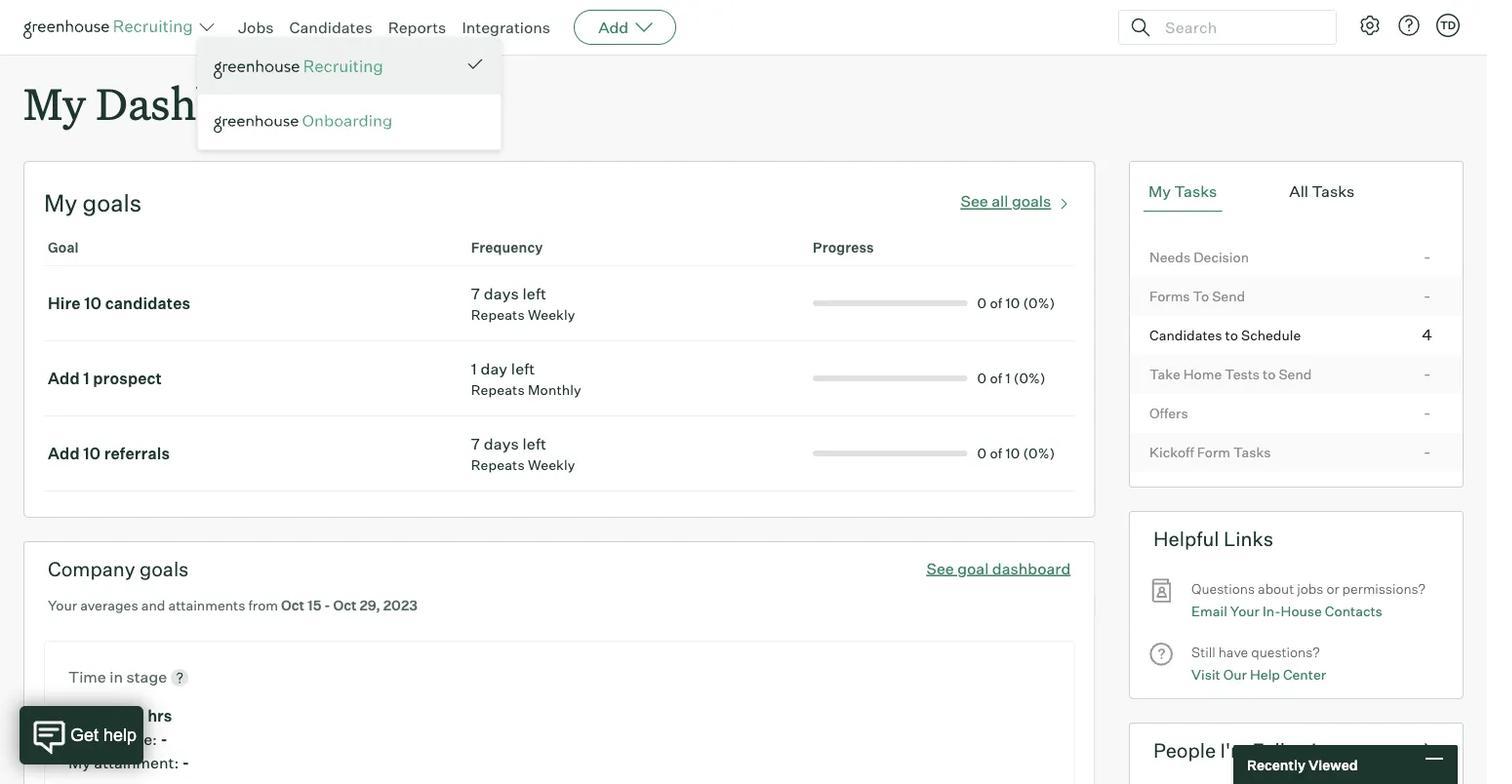 Task type: describe. For each thing, give the bounding box(es) containing it.
0 horizontal spatial send
[[1213, 288, 1246, 305]]

center
[[1284, 666, 1327, 683]]

from
[[248, 598, 278, 615]]

left for prospect
[[511, 359, 535, 379]]

all tasks
[[1290, 182, 1355, 201]]

1 vertical spatial send
[[1279, 366, 1312, 383]]

about
[[1258, 581, 1295, 598]]

help
[[1251, 666, 1281, 683]]

all
[[1290, 182, 1309, 201]]

permissions?
[[1343, 581, 1426, 598]]

people
[[1154, 739, 1217, 763]]

average:
[[94, 730, 157, 750]]

0 for add 10 referrals
[[978, 445, 987, 462]]

10 left referrals at the left bottom
[[83, 444, 101, 464]]

home
[[1184, 366, 1222, 383]]

needs decision
[[1150, 249, 1250, 266]]

target:
[[68, 707, 121, 727]]

offers
[[1150, 405, 1189, 422]]

td button
[[1433, 10, 1464, 41]]

reports link
[[388, 18, 447, 37]]

see goal dashboard link
[[927, 559, 1071, 579]]

0 horizontal spatial your
[[48, 598, 77, 615]]

(0%) for hire 10 candidates
[[1024, 295, 1056, 312]]

to
[[1194, 288, 1210, 305]]

recently viewed
[[1248, 757, 1358, 774]]

integrations
[[462, 18, 551, 37]]

contacts
[[1326, 603, 1383, 620]]

i'm
[[1221, 739, 1249, 763]]

add for add 1 prospect
[[48, 369, 80, 389]]

company
[[48, 558, 135, 582]]

repeats for add 10 referrals
[[471, 457, 525, 474]]

our
[[1224, 666, 1248, 683]]

see goal dashboard
[[927, 559, 1071, 579]]

or
[[1327, 581, 1340, 598]]

repeats for add 1 prospect
[[471, 382, 525, 399]]

forms to send
[[1150, 288, 1246, 305]]

add 1 prospect
[[48, 369, 162, 389]]

7 for hire 10 candidates
[[471, 284, 480, 304]]

and
[[141, 598, 165, 615]]

add button
[[574, 10, 677, 45]]

questions about jobs or permissions? email your in-house contacts
[[1192, 581, 1426, 620]]

my for my dashboard
[[23, 74, 86, 132]]

in
[[110, 668, 123, 687]]

10 right hire
[[84, 294, 102, 314]]

questions
[[1192, 581, 1255, 598]]

progress
[[813, 239, 874, 256]]

weekly for add 10 referrals
[[528, 457, 576, 474]]

candidates
[[105, 294, 191, 314]]

goal
[[48, 239, 79, 256]]

progress bar for candidates
[[813, 301, 968, 307]]

frequency
[[471, 239, 543, 256]]

1 oct from the left
[[281, 598, 305, 615]]

questions?
[[1252, 644, 1321, 661]]

kickoff form tasks
[[1150, 444, 1271, 461]]

see all goals link
[[961, 188, 1075, 211]]

progress bar for prospect
[[813, 376, 968, 382]]

1 horizontal spatial tasks
[[1234, 444, 1271, 461]]

helpful
[[1154, 527, 1220, 552]]

0 of 1 (0%)
[[978, 370, 1046, 387]]

10 up the 0 of 1 (0%)
[[1006, 295, 1020, 312]]

attainments
[[168, 598, 245, 615]]

schedule
[[1242, 327, 1302, 344]]

4
[[1423, 325, 1433, 344]]

helpful links
[[1154, 527, 1274, 552]]

tab list containing my tasks
[[1144, 172, 1450, 212]]

viewed
[[1309, 757, 1358, 774]]

65
[[125, 707, 144, 727]]

my dashboard
[[23, 74, 312, 132]]

td
[[1441, 19, 1457, 32]]

29,
[[360, 598, 381, 615]]

hire
[[48, 294, 81, 314]]

days for add 10 referrals
[[484, 435, 519, 454]]

tasks for all tasks
[[1313, 182, 1355, 201]]

needs
[[1150, 249, 1191, 266]]

following
[[1253, 739, 1341, 763]]

td menu
[[197, 37, 502, 150]]

take home tests to send
[[1150, 366, 1312, 383]]

hrs
[[148, 707, 172, 727]]

goals for my goals
[[83, 189, 142, 218]]

all tasks button
[[1285, 172, 1360, 212]]

candidates for candidates to schedule
[[1150, 327, 1223, 344]]

reports
[[388, 18, 447, 37]]

days for hire 10 candidates
[[484, 284, 519, 304]]

jobs
[[238, 18, 274, 37]]

hire 10 candidates
[[48, 294, 191, 314]]

take
[[1150, 366, 1181, 383]]

in-
[[1263, 603, 1281, 620]]

add 10 referrals
[[48, 444, 170, 464]]

still
[[1192, 644, 1216, 661]]

(0%) for add 1 prospect
[[1014, 370, 1046, 387]]

all
[[992, 192, 1009, 211]]

7 days left repeats weekly for add 10 referrals
[[471, 435, 576, 474]]

2023
[[383, 598, 418, 615]]

my tasks
[[1149, 182, 1218, 201]]



Task type: vqa. For each thing, say whether or not it's contained in the screenshot.


Task type: locate. For each thing, give the bounding box(es) containing it.
of for hire 10 candidates
[[990, 295, 1003, 312]]

0 vertical spatial send
[[1213, 288, 1246, 305]]

2 oct from the left
[[333, 598, 357, 615]]

1 horizontal spatial greenhouse recruiting image
[[214, 56, 390, 79]]

0 of 10 (0%) for hire 10 candidates
[[978, 295, 1056, 312]]

people i'm following link
[[1130, 723, 1464, 778]]

integrations link
[[462, 18, 551, 37]]

0 of 10 (0%) for add 10 referrals
[[978, 445, 1056, 462]]

candidates down forms to send
[[1150, 327, 1223, 344]]

1 vertical spatial (0%)
[[1014, 370, 1046, 387]]

my inside 'button'
[[1149, 182, 1171, 201]]

see all goals
[[961, 192, 1052, 211]]

visit
[[1192, 666, 1221, 683]]

days
[[484, 284, 519, 304], [484, 435, 519, 454]]

0
[[978, 295, 987, 312], [978, 370, 987, 387], [978, 445, 987, 462]]

day
[[481, 359, 508, 379]]

candidates for candidates
[[289, 18, 373, 37]]

1 vertical spatial 7
[[471, 435, 480, 454]]

2 vertical spatial left
[[523, 435, 547, 454]]

7 days left repeats weekly
[[471, 284, 576, 324], [471, 435, 576, 474]]

candidates link
[[289, 18, 373, 37]]

1 horizontal spatial candidates
[[1150, 327, 1223, 344]]

averages
[[80, 598, 138, 615]]

7 for add 10 referrals
[[471, 435, 480, 454]]

of
[[990, 295, 1003, 312], [990, 370, 1003, 387], [990, 445, 1003, 462]]

2 horizontal spatial 1
[[1006, 370, 1011, 387]]

dashboard
[[96, 74, 312, 132]]

my for my tasks
[[1149, 182, 1171, 201]]

0 horizontal spatial tasks
[[1175, 182, 1218, 201]]

time
[[68, 668, 106, 687]]

send down schedule
[[1279, 366, 1312, 383]]

left for candidates
[[523, 284, 547, 304]]

time in
[[68, 668, 126, 687]]

0 horizontal spatial see
[[927, 559, 955, 579]]

0 of 10 (0%) up the 0 of 1 (0%)
[[978, 295, 1056, 312]]

people i'm following
[[1154, 739, 1341, 763]]

0 vertical spatial 0 of 10 (0%)
[[978, 295, 1056, 312]]

1 horizontal spatial 1
[[471, 359, 477, 379]]

2 vertical spatial progress bar
[[813, 451, 968, 457]]

weekly up the 1 day left repeats monthly
[[528, 307, 576, 324]]

add for add 10 referrals
[[48, 444, 80, 464]]

2 0 from the top
[[978, 370, 987, 387]]

0 vertical spatial to
[[1226, 327, 1239, 344]]

1 inside the 1 day left repeats monthly
[[471, 359, 477, 379]]

2 of from the top
[[990, 370, 1003, 387]]

your left 'in-'
[[1231, 603, 1260, 620]]

1 vertical spatial left
[[511, 359, 535, 379]]

10 down the 0 of 1 (0%)
[[1006, 445, 1020, 462]]

2 progress bar from the top
[[813, 376, 968, 382]]

referrals
[[104, 444, 170, 464]]

0 vertical spatial weekly
[[528, 307, 576, 324]]

0 vertical spatial add
[[599, 18, 629, 37]]

monthly
[[528, 382, 582, 399]]

left down monthly
[[523, 435, 547, 454]]

7
[[471, 284, 480, 304], [471, 435, 480, 454]]

1 vertical spatial 0 of 10 (0%)
[[978, 445, 1056, 462]]

oct left 29,
[[333, 598, 357, 615]]

(0%) for add 10 referrals
[[1024, 445, 1056, 462]]

1 vertical spatial candidates
[[1150, 327, 1223, 344]]

repeats inside the 1 day left repeats monthly
[[471, 382, 525, 399]]

weekly for hire 10 candidates
[[528, 307, 576, 324]]

0 for hire 10 candidates
[[978, 295, 987, 312]]

of for add 10 referrals
[[990, 445, 1003, 462]]

oct
[[281, 598, 305, 615], [333, 598, 357, 615]]

your inside questions about jobs or permissions? email your in-house contacts
[[1231, 603, 1260, 620]]

forms
[[1150, 288, 1191, 305]]

1 vertical spatial greenhouse recruiting image
[[214, 56, 390, 79]]

see left all
[[961, 192, 989, 211]]

1
[[471, 359, 477, 379], [83, 369, 90, 389], [1006, 370, 1011, 387]]

1 days from the top
[[484, 284, 519, 304]]

progress bar for referrals
[[813, 451, 968, 457]]

tab list
[[1144, 172, 1450, 212]]

0 horizontal spatial candidates
[[289, 18, 373, 37]]

1 repeats from the top
[[471, 307, 525, 324]]

1 horizontal spatial oct
[[333, 598, 357, 615]]

repeats up the day at the left top of the page
[[471, 307, 525, 324]]

1 horizontal spatial see
[[961, 192, 989, 211]]

0 vertical spatial left
[[523, 284, 547, 304]]

0 vertical spatial repeats
[[471, 307, 525, 324]]

7 days left repeats weekly for hire 10 candidates
[[471, 284, 576, 324]]

left right the day at the left top of the page
[[511, 359, 535, 379]]

1 vertical spatial days
[[484, 435, 519, 454]]

0 vertical spatial (0%)
[[1024, 295, 1056, 312]]

my
[[23, 74, 86, 132], [1149, 182, 1171, 201], [44, 189, 77, 218], [68, 730, 91, 750], [68, 754, 91, 773]]

greenhouse recruiting image
[[23, 16, 199, 39], [214, 56, 390, 79]]

links
[[1224, 527, 1274, 552]]

to
[[1226, 327, 1239, 344], [1263, 366, 1276, 383]]

1 horizontal spatial send
[[1279, 366, 1312, 383]]

1 0 of 10 (0%) from the top
[[978, 295, 1056, 312]]

goals inside see all goals link
[[1012, 192, 1052, 211]]

days down frequency
[[484, 284, 519, 304]]

goal
[[958, 559, 989, 579]]

0 horizontal spatial to
[[1226, 327, 1239, 344]]

send right to on the top right
[[1213, 288, 1246, 305]]

dashboard
[[993, 559, 1071, 579]]

(0%)
[[1024, 295, 1056, 312], [1014, 370, 1046, 387], [1024, 445, 1056, 462]]

7 down frequency
[[471, 284, 480, 304]]

2 vertical spatial of
[[990, 445, 1003, 462]]

7 down the 1 day left repeats monthly
[[471, 435, 480, 454]]

1 horizontal spatial to
[[1263, 366, 1276, 383]]

3 0 from the top
[[978, 445, 987, 462]]

left inside the 1 day left repeats monthly
[[511, 359, 535, 379]]

tasks for my tasks
[[1175, 182, 1218, 201]]

repeats for hire 10 candidates
[[471, 307, 525, 324]]

goals
[[83, 189, 142, 218], [1012, 192, 1052, 211], [140, 558, 189, 582]]

jobs
[[1298, 581, 1324, 598]]

have
[[1219, 644, 1249, 661]]

0 vertical spatial 7 days left repeats weekly
[[471, 284, 576, 324]]

add for add
[[599, 18, 629, 37]]

1 of from the top
[[990, 295, 1003, 312]]

1 vertical spatial add
[[48, 369, 80, 389]]

see
[[961, 192, 989, 211], [927, 559, 955, 579]]

2 vertical spatial 0
[[978, 445, 987, 462]]

greenhouse recruiting image down candidates link
[[214, 56, 390, 79]]

1 7 days left repeats weekly from the top
[[471, 284, 576, 324]]

oct left 15
[[281, 598, 305, 615]]

2 7 from the top
[[471, 435, 480, 454]]

1 vertical spatial 0
[[978, 370, 987, 387]]

left for referrals
[[523, 435, 547, 454]]

form
[[1198, 444, 1231, 461]]

1 weekly from the top
[[528, 307, 576, 324]]

configure image
[[1359, 14, 1382, 37]]

0 vertical spatial progress bar
[[813, 301, 968, 307]]

0 vertical spatial 0
[[978, 295, 987, 312]]

0 for add 1 prospect
[[978, 370, 987, 387]]

your averages and attainments from oct 15 - oct 29, 2023
[[48, 598, 418, 615]]

tests
[[1225, 366, 1260, 383]]

0 vertical spatial days
[[484, 284, 519, 304]]

2 horizontal spatial tasks
[[1313, 182, 1355, 201]]

td button
[[1437, 14, 1460, 37]]

1 vertical spatial 7 days left repeats weekly
[[471, 435, 576, 474]]

1 vertical spatial progress bar
[[813, 376, 968, 382]]

see left the goal
[[927, 559, 955, 579]]

email your in-house contacts link
[[1192, 601, 1383, 623]]

1 vertical spatial to
[[1263, 366, 1276, 383]]

3 of from the top
[[990, 445, 1003, 462]]

candidates
[[289, 18, 373, 37], [1150, 327, 1223, 344]]

add
[[599, 18, 629, 37], [48, 369, 80, 389], [48, 444, 80, 464]]

3 progress bar from the top
[[813, 451, 968, 457]]

house
[[1281, 603, 1323, 620]]

weekly
[[528, 307, 576, 324], [528, 457, 576, 474]]

weekly down monthly
[[528, 457, 576, 474]]

of for add 1 prospect
[[990, 370, 1003, 387]]

2 7 days left repeats weekly from the top
[[471, 435, 576, 474]]

1 vertical spatial see
[[927, 559, 955, 579]]

decision
[[1194, 249, 1250, 266]]

0 vertical spatial 7
[[471, 284, 480, 304]]

see inside see all goals link
[[961, 192, 989, 211]]

tasks right form
[[1234, 444, 1271, 461]]

3 repeats from the top
[[471, 457, 525, 474]]

0 of 10 (0%) down the 0 of 1 (0%)
[[978, 445, 1056, 462]]

greenhouse recruiting image up the my dashboard at top
[[23, 16, 199, 39]]

to up take home tests to send
[[1226, 327, 1239, 344]]

2 days from the top
[[484, 435, 519, 454]]

tasks right all
[[1313, 182, 1355, 201]]

my tasks button
[[1144, 172, 1223, 212]]

0 horizontal spatial 1
[[83, 369, 90, 389]]

repeats down the day at the left top of the page
[[471, 382, 525, 399]]

0 vertical spatial see
[[961, 192, 989, 211]]

2 vertical spatial (0%)
[[1024, 445, 1056, 462]]

1 day left repeats monthly
[[471, 359, 582, 399]]

greenhouse onboarding image
[[214, 114, 485, 134]]

2 weekly from the top
[[528, 457, 576, 474]]

email
[[1192, 603, 1228, 620]]

candidates to schedule
[[1150, 327, 1302, 344]]

add inside popup button
[[599, 18, 629, 37]]

attainment:
[[94, 754, 179, 773]]

1 horizontal spatial your
[[1231, 603, 1260, 620]]

tasks inside all tasks button
[[1313, 182, 1355, 201]]

2 0 of 10 (0%) from the top
[[978, 445, 1056, 462]]

2 vertical spatial repeats
[[471, 457, 525, 474]]

1 vertical spatial of
[[990, 370, 1003, 387]]

progress bar
[[813, 301, 968, 307], [813, 376, 968, 382], [813, 451, 968, 457]]

your down company
[[48, 598, 77, 615]]

Search text field
[[1161, 13, 1319, 41]]

see for my goals
[[961, 192, 989, 211]]

1 progress bar from the top
[[813, 301, 968, 307]]

1 7 from the top
[[471, 284, 480, 304]]

0 vertical spatial candidates
[[289, 18, 373, 37]]

candidates right jobs
[[289, 18, 373, 37]]

to right tests
[[1263, 366, 1276, 383]]

7 days left repeats weekly down monthly
[[471, 435, 576, 474]]

0 horizontal spatial oct
[[281, 598, 305, 615]]

7 days left repeats weekly down frequency
[[471, 284, 576, 324]]

my for my goals
[[44, 189, 77, 218]]

left down frequency
[[523, 284, 547, 304]]

1 vertical spatial repeats
[[471, 382, 525, 399]]

1 vertical spatial weekly
[[528, 457, 576, 474]]

jobs link
[[238, 18, 274, 37]]

visit our help center link
[[1192, 664, 1327, 686]]

-
[[1424, 247, 1431, 266], [1424, 286, 1431, 305], [1424, 364, 1431, 383], [1424, 403, 1431, 422], [1424, 442, 1431, 461], [324, 598, 331, 615], [161, 730, 168, 750], [182, 754, 189, 773]]

stage
[[126, 668, 167, 687]]

2 vertical spatial add
[[48, 444, 80, 464]]

see for company goals
[[927, 559, 955, 579]]

15
[[307, 598, 322, 615]]

company goals
[[48, 558, 189, 582]]

0 of 10 (0%)
[[978, 295, 1056, 312], [978, 445, 1056, 462]]

0 vertical spatial of
[[990, 295, 1003, 312]]

days down the 1 day left repeats monthly
[[484, 435, 519, 454]]

still have questions? visit our help center
[[1192, 644, 1327, 683]]

0 horizontal spatial greenhouse recruiting image
[[23, 16, 199, 39]]

recently
[[1248, 757, 1306, 774]]

prospect
[[93, 369, 162, 389]]

my goals
[[44, 189, 142, 218]]

tasks up needs decision
[[1175, 182, 1218, 201]]

repeats down the 1 day left repeats monthly
[[471, 457, 525, 474]]

1 0 from the top
[[978, 295, 987, 312]]

tasks inside my tasks 'button'
[[1175, 182, 1218, 201]]

target: 65 hrs my average: - my attainment: -
[[68, 707, 189, 773]]

goals for company goals
[[140, 558, 189, 582]]

2 repeats from the top
[[471, 382, 525, 399]]

repeats
[[471, 307, 525, 324], [471, 382, 525, 399], [471, 457, 525, 474]]

0 vertical spatial greenhouse recruiting image
[[23, 16, 199, 39]]



